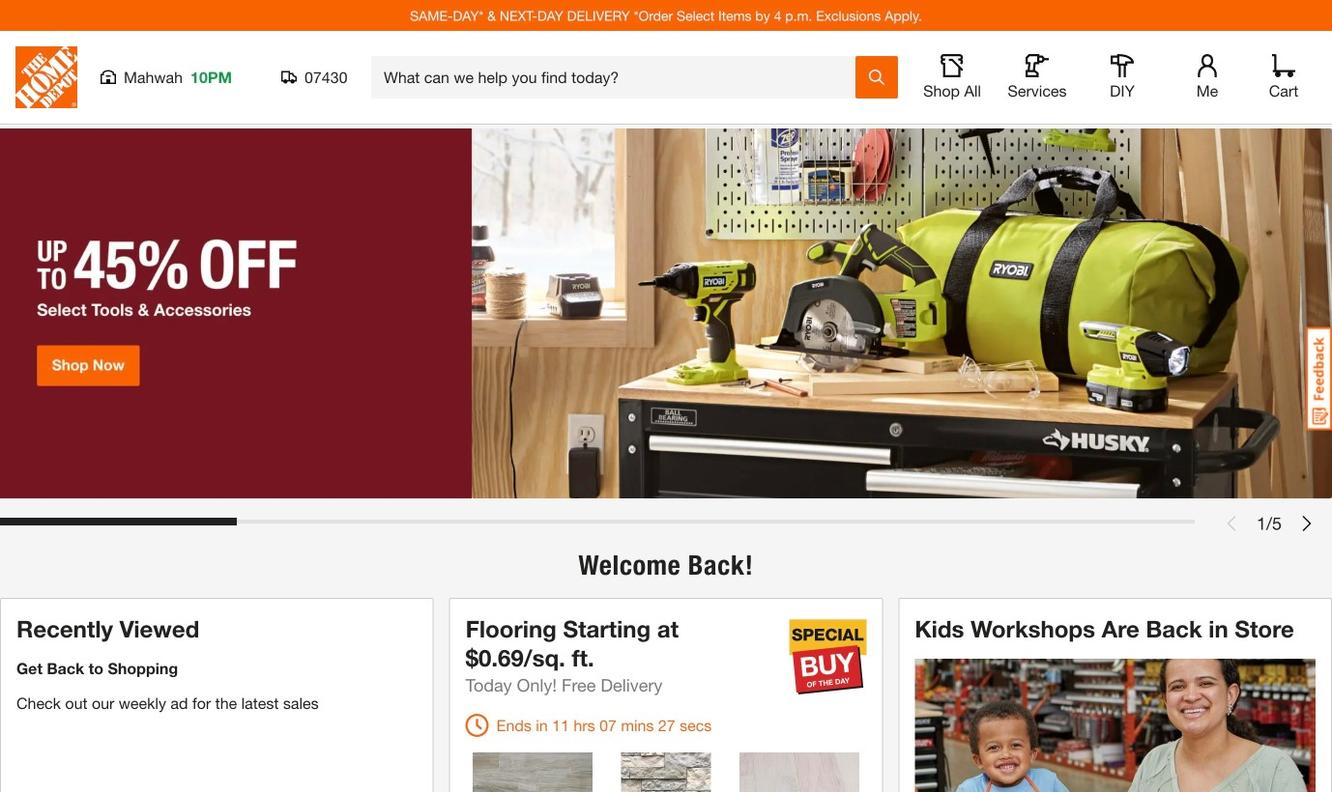 Task type: describe. For each thing, give the bounding box(es) containing it.
vinyl plank & laminate flooring product image image
[[473, 753, 593, 793]]

special buy logo image
[[789, 619, 867, 696]]

this is the first slide image
[[1224, 516, 1240, 532]]

kids workshops image
[[915, 659, 1316, 793]]

next slide image
[[1300, 516, 1315, 532]]

up to 45% off select tools & accessories image
[[0, 129, 1333, 499]]

feedback link image
[[1306, 327, 1333, 431]]

hardwood flooring product image image
[[740, 753, 860, 793]]



Task type: vqa. For each thing, say whether or not it's contained in the screenshot.
secs on the bottom of the page
no



Task type: locate. For each thing, give the bounding box(es) containing it.
floor & wall tile product image image
[[606, 753, 726, 793]]

What can we help you find today? search field
[[384, 57, 855, 98]]

the home depot logo image
[[15, 46, 77, 108]]



